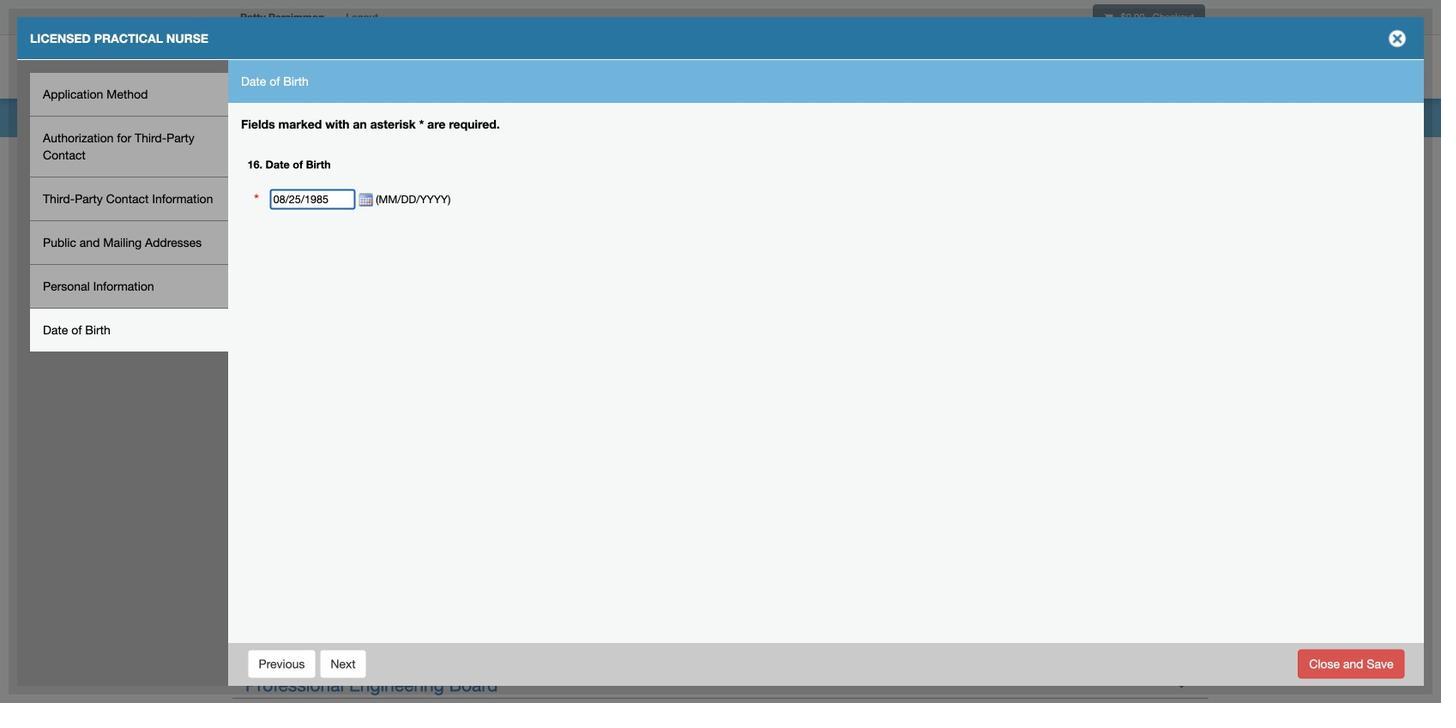 Task type: vqa. For each thing, say whether or not it's contained in the screenshot.
chevron down Icon
yes



Task type: locate. For each thing, give the bounding box(es) containing it.
chevron down image
[[1173, 673, 1191, 691]]

illinois department of financial and professional regulation image
[[232, 39, 623, 94]]

None button
[[248, 650, 316, 679], [320, 650, 367, 679], [1299, 650, 1405, 679], [248, 650, 316, 679], [320, 650, 367, 679], [1299, 650, 1405, 679]]

shopping cart image
[[1105, 12, 1113, 22]]

None text field
[[270, 189, 356, 210]]

close window image
[[1384, 25, 1412, 52]]

None image field
[[356, 194, 373, 207]]



